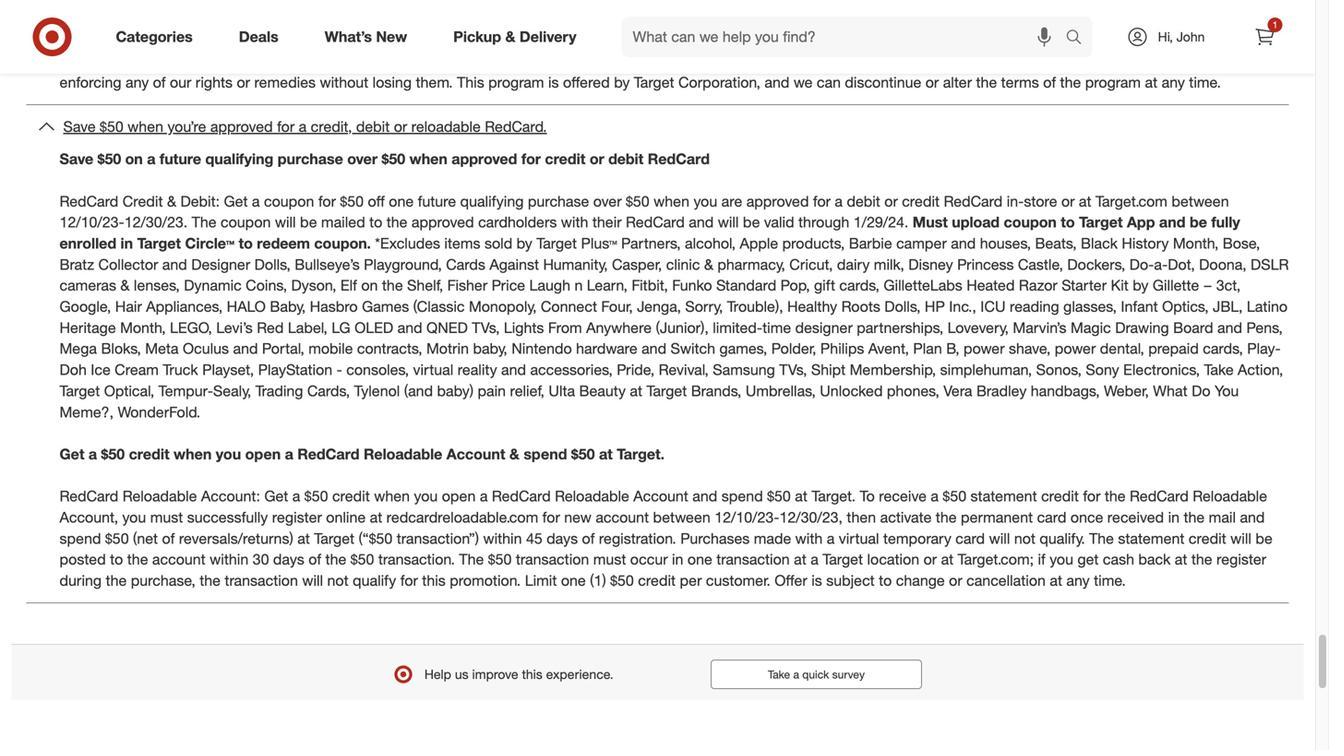 Task type: locate. For each thing, give the bounding box(es) containing it.
1 horizontal spatial power
[[1055, 340, 1097, 358]]

power up simplehuman,
[[964, 340, 1005, 358]]

redcard down cards,
[[298, 446, 360, 464]]

with up plus™
[[561, 213, 589, 231]]

0 vertical spatial is
[[318, 52, 328, 70]]

princess
[[958, 256, 1014, 274]]

debit down save $50 when you're approved for a credit, debit or reloadable redcard. dropdown button
[[609, 150, 644, 168]]

coupon inside must upload coupon to target app and be fully enrolled in target circle™ to redeem coupon.
[[1004, 213, 1057, 231]]

place
[[746, 10, 782, 28]]

halo
[[227, 298, 266, 316]]

activate
[[881, 509, 932, 527]]

1 vertical spatial month,
[[120, 319, 166, 337]]

dockers,
[[1068, 256, 1126, 274]]

part
[[99, 52, 126, 70]]

the up games
[[382, 277, 403, 295]]

plus™
[[581, 235, 617, 253]]

without
[[320, 74, 369, 92]]

learn,
[[587, 277, 628, 295]]

umbrellas,
[[746, 382, 816, 400]]

google,
[[60, 298, 111, 316]]

1 horizontal spatial we
[[1095, 52, 1116, 70]]

1 horizontal spatial statement
[[1119, 530, 1185, 548]]

this inside redcard reloadable account: get a $50 credit when you open a redcard reloadable account and spend $50 at target. to receive a $50 statement credit for the redcard reloadable account, you must successfully register online at redcardreloadable.com for new account between 12/10/23-12/30/23, then activate the permanent card once received in the mail and spend $50 (net of reversals/returns) at target ("$50 transaction") within 45 days of registration. purchases made with a virtual temporary card will not qualify. the statement credit will be posted to the account within 30 days of the $50 transaction. the $50 transaction must occur in one transaction at a target location or at target.com; if you get cash back at the register during the purchase, the transaction will not qualify for this promotion. limit one (1) $50 credit per customer. offer is subject to change or cancellation at any time.
[[422, 572, 446, 590]]

at inside if any part of the reward program rules is found to be void or unenforceable under applicable law, all other parts of these reward program rules will still apply. we may delay or waive enforcing any of our rights or remedies without losing them. this program is offered by target corporation, and we can discontinue or alter the terms of the program at any time.
[[1146, 74, 1158, 92]]

0 horizontal spatial between
[[653, 509, 711, 527]]

be inside must upload coupon to target app and be fully enrolled in target circle™ to redeem coupon.
[[1190, 213, 1208, 231]]

1 vertical spatial is
[[549, 74, 559, 92]]

with inside redcard credit & debit: get a coupon for $50 off one future qualifying purchase over $50 when you are approved for a debit or credit redcard in-store or at target.com between 12/10/23-12/30/23. the coupon will be mailed to the approved cardholders with their redcard and will be valid through 1/29/24.
[[561, 213, 589, 231]]

*excludes items sold by target plus™ partners, alcohol, apple products, barbie camper and houses, beats, black history month, bose, bratz collector and designer dolls, bullseye's playground, cards against humanity, casper, clinic & pharmacy, cricut, dairy milk, disney princess castle, dockers, do-a-dot, doona, dslr cameras & lenses, dynamic coins, dyson, elf on the shelf, fisher price laugh n learn, fitbit, funko standard pop, gift cards, gillettelabs heated razor starter kit by gillette – 3ct, google, hair appliances, halo baby, hasbro games (classic monopoly, connect four, jenga, sorry, trouble), healthy roots dolls, hp inc., icu reading glasses, infant optics, jbl, latino heritage month, lego, levi's red label, lg oled and qned tvs, lights from anywhere (junior), limited-time designer partnerships, lovevery, marvin's magic drawing board and pens, mega bloks, meta oculus and portal, mobile contracts, motrin baby, nintendo hardware and switch games, polder, philips avent, plan b, power shave, power dental, prepaid cards, play- doh ice cream truck playset, playstation - consoles, virtual reality and accessories, pride, revival, samsung tvs, shipt membership, simplehuman, sonos, sony electronics, take action, target optical, tempur-sealy, trading cards, tylenol (and baby) pain relief, ulta beauty at target brands, umbrellas, unlocked phones, vera bradley handbags, weber, what do you meme?, wonderfold.
[[60, 235, 1290, 421]]

them.
[[416, 74, 453, 92]]

for down remedies
[[277, 118, 295, 136]]

and left "obligations"
[[245, 10, 270, 28]]

approved up items
[[412, 213, 474, 231]]

mailed
[[321, 213, 365, 231]]

1 horizontal spatial may
[[1120, 52, 1148, 70]]

0 horizontal spatial power
[[964, 340, 1005, 358]]

get inside redcard reloadable account: get a $50 credit when you open a redcard reloadable account and spend $50 at target. to receive a $50 statement credit for the redcard reloadable account, you must successfully register online at redcardreloadable.com for new account between 12/10/23-12/30/23, then activate the permanent card once received in the mail and spend $50 (net of reversals/returns) at target ("$50 transaction") within 45 days of registration. purchases made with a virtual temporary card will not qualify. the statement credit will be posted to the account within 30 days of the $50 transaction. the $50 transaction must occur in one transaction at a target location or at target.com; if you get cash back at the register during the purchase, the transaction will not qualify for this promotion. limit one (1) $50 credit per customer. offer is subject to change or cancellation at any time.
[[264, 488, 288, 506]]

or inside dropdown button
[[394, 118, 407, 136]]

credit inside redcard credit & debit: get a coupon for $50 off one future qualifying purchase over $50 when you are approved for a debit or credit redcard in-store or at target.com between 12/10/23-12/30/23. the coupon will be mailed to the approved cardholders with their redcard and will be valid through 1/29/24.
[[902, 192, 940, 210]]

1 horizontal spatial open
[[442, 488, 476, 506]]

subject
[[827, 572, 875, 590]]

target.
[[617, 446, 665, 464], [812, 488, 856, 506]]

at down the beauty
[[599, 446, 613, 464]]

1 vertical spatial we
[[1095, 52, 1116, 70]]

optical,
[[104, 382, 154, 400]]

store
[[1025, 192, 1058, 210]]

philips
[[821, 340, 865, 358]]

debit inside dropdown button
[[356, 118, 390, 136]]

when inside dropdown button
[[128, 118, 164, 136]]

open up redcardreloadable.com
[[442, 488, 476, 506]]

alcohol,
[[685, 235, 736, 253]]

membership,
[[850, 361, 937, 379]]

1 vertical spatial purchase
[[528, 192, 589, 210]]

under
[[350, 10, 389, 28], [561, 52, 599, 70]]

account up "purchase,"
[[152, 551, 206, 569]]

playstation
[[258, 361, 333, 379]]

time. inside redcard reloadable account: get a $50 credit when you open a redcard reloadable account and spend $50 at target. to receive a $50 statement credit for the redcard reloadable account, you must successfully register online at redcardreloadable.com for new account between 12/10/23-12/30/23, then activate the permanent card once received in the mail and spend $50 (net of reversals/returns) at target ("$50 transaction") within 45 days of registration. purchases made with a virtual temporary card will not qualify. the statement credit will be posted to the account within 30 days of the $50 transaction. the $50 transaction must occur in one transaction at a target location or at target.com; if you get cash back at the register during the purchase, the transaction will not qualify for this promotion. limit one (1) $50 credit per customer. offer is subject to change or cancellation at any time.
[[1094, 572, 1126, 590]]

hi,
[[1159, 29, 1174, 45]]

0 vertical spatial on
[[125, 150, 143, 168]]

or up save $50 on a future qualifying purchase over $50 when approved for credit or debit redcard
[[394, 118, 407, 136]]

reality
[[458, 361, 497, 379]]

time. down waive
[[1190, 74, 1222, 92]]

on
[[125, 150, 143, 168], [361, 277, 378, 295]]

get a $50 credit when you open a redcard reloadable account & spend $50 at target.
[[60, 446, 665, 464]]

1 horizontal spatial rules
[[493, 10, 525, 28]]

at down delay
[[1146, 74, 1158, 92]]

1 horizontal spatial tvs,
[[780, 361, 807, 379]]

laugh
[[530, 277, 571, 295]]

1 horizontal spatial reward
[[857, 52, 902, 70]]

1 reward from the left
[[172, 52, 217, 70]]

account up redcardreloadable.com
[[447, 446, 506, 464]]

rights inside if any part of the reward program rules is found to be void or unenforceable under applicable law, all other parts of these reward program rules will still apply. we may delay or waive enforcing any of our rights or remedies without losing them. this program is offered by target corporation, and we can discontinue or alter the terms of the program at any time.
[[196, 74, 233, 92]]

0 horizontal spatial the
[[192, 213, 217, 231]]

must
[[150, 509, 183, 527], [594, 551, 626, 569]]

over up off
[[347, 150, 378, 168]]

& up 12/30/23.
[[167, 192, 176, 210]]

get
[[224, 192, 248, 210], [60, 446, 84, 464], [264, 488, 288, 506]]

time. down cash
[[1094, 572, 1126, 590]]

camper
[[897, 235, 947, 253]]

qualifying inside redcard credit & debit: get a coupon for $50 off one future qualifying purchase over $50 when you are approved for a debit or credit redcard in-store or at target.com between 12/10/23-12/30/23. the coupon will be mailed to the approved cardholders with their redcard and will be valid through 1/29/24.
[[460, 192, 524, 210]]

corporation,
[[679, 74, 761, 92]]

1 vertical spatial tvs,
[[780, 361, 807, 379]]

2 vertical spatial debit
[[847, 192, 881, 210]]

pharmacy,
[[718, 256, 786, 274]]

register down mail at the right of page
[[1217, 551, 1267, 569]]

program up alter
[[906, 52, 962, 70]]

2 vertical spatial one
[[561, 572, 586, 590]]

1 vertical spatial this
[[522, 667, 543, 683]]

1 horizontal spatial future
[[418, 192, 456, 210]]

to inside if any part of the reward program rules is found to be void or unenforceable under applicable law, all other parts of these reward program rules will still apply. we may delay or waive enforcing any of our rights or remedies without losing them. this program is offered by target corporation, and we can discontinue or alter the terms of the program at any time.
[[374, 52, 388, 70]]

take
[[1205, 361, 1234, 379], [768, 668, 791, 682]]

2 horizontal spatial spend
[[722, 488, 763, 506]]

a inside dropdown button
[[299, 118, 307, 136]]

0 horizontal spatial get
[[60, 446, 84, 464]]

tvs, down polder,
[[780, 361, 807, 379]]

1 horizontal spatial take
[[1205, 361, 1234, 379]]

games
[[362, 298, 409, 316]]

0 horizontal spatial reward
[[172, 52, 217, 70]]

kit
[[1111, 277, 1129, 295]]

days down new at the bottom left of the page
[[547, 530, 578, 548]]

of right the 30
[[309, 551, 321, 569]]

2 vertical spatial the
[[459, 551, 484, 569]]

future up items
[[418, 192, 456, 210]]

portal,
[[262, 340, 305, 358]]

0 horizontal spatial cards,
[[840, 277, 880, 295]]

one up per
[[688, 551, 713, 569]]

1 vertical spatial open
[[442, 488, 476, 506]]

1 horizontal spatial cards,
[[1204, 340, 1244, 358]]

1 vertical spatial must
[[594, 551, 626, 569]]

the down categories
[[147, 52, 168, 70]]

will up terms
[[1002, 52, 1023, 70]]

qualifying up debit:
[[206, 150, 274, 168]]

1 horizontal spatial account
[[596, 509, 649, 527]]

0 horizontal spatial this
[[422, 572, 446, 590]]

power down magic
[[1055, 340, 1097, 358]]

0 vertical spatial under
[[350, 10, 389, 28]]

reward
[[172, 52, 217, 70], [857, 52, 902, 70]]

0 vertical spatial tvs,
[[472, 319, 500, 337]]

0 vertical spatial by
[[614, 74, 630, 92]]

losing
[[373, 74, 412, 92]]

purchase down save $50 when you're approved for a credit, debit or reloadable redcard.
[[278, 150, 343, 168]]

off
[[368, 192, 385, 210]]

at inside redcard credit & debit: get a coupon for $50 off one future qualifying purchase over $50 when you are approved for a debit or credit redcard in-store or at target.com between 12/10/23-12/30/23. the coupon will be mailed to the approved cardholders with their redcard and will be valid through 1/29/24.
[[1080, 192, 1092, 210]]

1 vertical spatial under
[[561, 52, 599, 70]]

posted
[[60, 551, 106, 569]]

0 vertical spatial may
[[99, 10, 127, 28]]

1 vertical spatial by
[[517, 235, 533, 253]]

cameras
[[60, 277, 116, 295]]

by inside if any part of the reward program rules is found to be void or unenforceable under applicable law, all other parts of these reward program rules will still apply. we may delay or waive enforcing any of our rights or remedies without losing them. this program is offered by target corporation, and we can discontinue or alter the terms of the program at any time.
[[614, 74, 630, 92]]

0 horizontal spatial take
[[768, 668, 791, 682]]

the up promotion.
[[459, 551, 484, 569]]

get down meme?,
[[60, 446, 84, 464]]

at up 12/30/23,
[[795, 488, 808, 506]]

be inside redcard reloadable account: get a $50 credit when you open a redcard reloadable account and spend $50 at target. to receive a $50 statement credit for the redcard reloadable account, you must successfully register online at redcardreloadable.com for new account between 12/10/23-12/30/23, then activate the permanent card once received in the mail and spend $50 (net of reversals/returns) at target ("$50 transaction") within 45 days of registration. purchases made with a virtual temporary card will not qualify. the statement credit will be posted to the account within 30 days of the $50 transaction. the $50 transaction must occur in one transaction at a target location or at target.com; if you get cash back at the register during the purchase, the transaction will not qualify for this promotion. limit one (1) $50 credit per customer. offer is subject to change or cancellation at any time.
[[1256, 530, 1273, 548]]

0 horizontal spatial statement
[[971, 488, 1038, 506]]

0 vertical spatial spend
[[524, 446, 567, 464]]

statement
[[971, 488, 1038, 506], [1119, 530, 1185, 548]]

1 horizontal spatial this
[[522, 667, 543, 683]]

this down transaction.
[[422, 572, 446, 590]]

in right place
[[786, 10, 798, 28]]

target down "applicable"
[[634, 74, 675, 92]]

1 vertical spatial dolls,
[[885, 298, 921, 316]]

take inside *excludes items sold by target plus™ partners, alcohol, apple products, barbie camper and houses, beats, black history month, bose, bratz collector and designer dolls, bullseye's playground, cards against humanity, casper, clinic & pharmacy, cricut, dairy milk, disney princess castle, dockers, do-a-dot, doona, dslr cameras & lenses, dynamic coins, dyson, elf on the shelf, fisher price laugh n learn, fitbit, funko standard pop, gift cards, gillettelabs heated razor starter kit by gillette – 3ct, google, hair appliances, halo baby, hasbro games (classic monopoly, connect four, jenga, sorry, trouble), healthy roots dolls, hp inc., icu reading glasses, infant optics, jbl, latino heritage month, lego, levi's red label, lg oled and qned tvs, lights from anywhere (junior), limited-time designer partnerships, lovevery, marvin's magic drawing board and pens, mega bloks, meta oculus and portal, mobile contracts, motrin baby, nintendo hardware and switch games, polder, philips avent, plan b, power shave, power dental, prepaid cards, play- doh ice cream truck playset, playstation - consoles, virtual reality and accessories, pride, revival, samsung tvs, shipt membership, simplehuman, sonos, sony electronics, take action, target optical, tempur-sealy, trading cards, tylenol (and baby) pain relief, ulta beauty at target brands, umbrellas, unlocked phones, vera bradley handbags, weber, what do you meme?, wonderfold.
[[1205, 361, 1234, 379]]

2 horizontal spatial is
[[812, 572, 823, 590]]

1 vertical spatial one
[[688, 551, 713, 569]]

0 vertical spatial we
[[74, 10, 95, 28]]

get inside redcard credit & debit: get a coupon for $50 off one future qualifying purchase over $50 when you are approved for a debit or credit redcard in-store or at target.com between 12/10/23-12/30/23. the coupon will be mailed to the approved cardholders with their redcard and will be valid through 1/29/24.
[[224, 192, 248, 210]]

virtual
[[413, 361, 454, 379], [839, 530, 880, 548]]

1 vertical spatial target.
[[812, 488, 856, 506]]

rules up unenforceable
[[493, 10, 525, 28]]

save inside dropdown button
[[63, 118, 96, 136]]

waive
[[1209, 52, 1246, 70]]

approved inside save $50 when you're approved for a credit, debit or reloadable redcard. dropdown button
[[210, 118, 273, 136]]

1 vertical spatial card
[[956, 530, 986, 548]]

in right received
[[1169, 509, 1180, 527]]

0 horizontal spatial we
[[74, 10, 95, 28]]

oled
[[355, 319, 394, 337]]

help
[[425, 667, 452, 683]]

between inside redcard credit & debit: get a coupon for $50 off one future qualifying purchase over $50 when you are approved for a debit or credit redcard in-store or at target.com between 12/10/23-12/30/23. the coupon will be mailed to the approved cardholders with their redcard and will be valid through 1/29/24.
[[1172, 192, 1230, 210]]

consoles,
[[347, 361, 409, 379]]

cards, up roots
[[840, 277, 880, 295]]

1 horizontal spatial target.
[[812, 488, 856, 506]]

starter
[[1062, 277, 1107, 295]]

over up their
[[594, 192, 622, 210]]

under up offered
[[561, 52, 599, 70]]

and
[[245, 10, 270, 28], [765, 74, 790, 92], [689, 213, 714, 231], [1160, 213, 1186, 231], [951, 235, 976, 253], [162, 256, 187, 274], [398, 319, 423, 337], [1218, 319, 1243, 337], [233, 340, 258, 358], [642, 340, 667, 358], [501, 361, 526, 379], [693, 488, 718, 506], [1241, 509, 1266, 527]]

1 horizontal spatial time.
[[1190, 74, 1222, 92]]

dolls, up partnerships, at the top right of page
[[885, 298, 921, 316]]

register left online
[[272, 509, 322, 527]]

credit down occur
[[638, 572, 676, 590]]

save for save $50 on a future qualifying purchase over $50 when approved for credit or debit redcard
[[60, 150, 93, 168]]

2 reward from the left
[[857, 52, 902, 70]]

when up must upload coupon to target app and be fully enrolled in target circle™ to redeem coupon.
[[654, 192, 690, 210]]

may left assign
[[99, 10, 127, 28]]

1 vertical spatial qualifying
[[460, 192, 524, 210]]

power
[[964, 340, 1005, 358], [1055, 340, 1097, 358]]

pickup & delivery
[[454, 28, 577, 46]]

0 horizontal spatial 12/10/23-
[[60, 213, 124, 231]]

for up "once"
[[1084, 488, 1101, 506]]

0 horizontal spatial must
[[150, 509, 183, 527]]

1 horizontal spatial over
[[594, 192, 622, 210]]

by
[[614, 74, 630, 92], [517, 235, 533, 253], [1133, 277, 1149, 295]]

with down 12/30/23,
[[796, 530, 823, 548]]

board
[[1174, 319, 1214, 337]]

the right during
[[106, 572, 127, 590]]

in
[[786, 10, 798, 28], [121, 235, 133, 253], [1169, 509, 1180, 527], [672, 551, 684, 569]]

or
[[445, 52, 458, 70], [1192, 52, 1205, 70], [237, 74, 250, 92], [926, 74, 939, 92], [394, 118, 407, 136], [590, 150, 605, 168], [885, 192, 898, 210], [1062, 192, 1075, 210], [924, 551, 937, 569], [949, 572, 963, 590]]

offered
[[563, 74, 610, 92]]

1 vertical spatial account
[[634, 488, 689, 506]]

or up 1/29/24.
[[885, 192, 898, 210]]

open inside redcard reloadable account: get a $50 credit when you open a redcard reloadable account and spend $50 at target. to receive a $50 statement credit for the redcard reloadable account, you must successfully register online at redcardreloadable.com for new account between 12/10/23-12/30/23, then activate the permanent card once received in the mail and spend $50 (net of reversals/returns) at target ("$50 transaction") within 45 days of registration. purchases made with a virtual temporary card will not qualify. the statement credit will be posted to the account within 30 days of the $50 transaction. the $50 transaction must occur in one transaction at a target location or at target.com; if you get cash back at the register during the purchase, the transaction will not qualify for this promotion. limit one (1) $50 credit per customer. offer is subject to change or cancellation at any time.
[[442, 488, 476, 506]]

oculus
[[183, 340, 229, 358]]

on up the "credit"
[[125, 150, 143, 168]]

0 horizontal spatial time.
[[1094, 572, 1126, 590]]

0 horizontal spatial may
[[99, 10, 127, 28]]

what's new link
[[309, 17, 430, 57]]

approved right "you're" at the top
[[210, 118, 273, 136]]

1 horizontal spatial with
[[796, 530, 823, 548]]

0 horizontal spatial with
[[561, 213, 589, 231]]

reloadable
[[364, 446, 443, 464], [123, 488, 197, 506], [555, 488, 630, 506], [1193, 488, 1268, 506]]

statement up back
[[1119, 530, 1185, 548]]

healthy
[[788, 298, 838, 316]]

& down collector
[[120, 277, 130, 295]]

debit up 1/29/24.
[[847, 192, 881, 210]]

fitbit,
[[632, 277, 668, 295]]

coupon up redeem
[[264, 192, 314, 210]]

0 vertical spatial over
[[347, 150, 378, 168]]

history
[[1122, 235, 1170, 253]]

0 vertical spatial target.
[[617, 446, 665, 464]]

truck
[[163, 361, 198, 379]]

cash
[[1103, 551, 1135, 569]]

prepaid
[[1149, 340, 1199, 358]]

0 horizontal spatial account
[[152, 551, 206, 569]]

one right off
[[389, 192, 414, 210]]

0 vertical spatial virtual
[[413, 361, 454, 379]]

0 horizontal spatial spend
[[60, 530, 101, 548]]

on inside *excludes items sold by target plus™ partners, alcohol, apple products, barbie camper and houses, beats, black history month, bose, bratz collector and designer dolls, bullseye's playground, cards against humanity, casper, clinic & pharmacy, cricut, dairy milk, disney princess castle, dockers, do-a-dot, doona, dslr cameras & lenses, dynamic coins, dyson, elf on the shelf, fisher price laugh n learn, fitbit, funko standard pop, gift cards, gillettelabs heated razor starter kit by gillette – 3ct, google, hair appliances, halo baby, hasbro games (classic monopoly, connect four, jenga, sorry, trouble), healthy roots dolls, hp inc., icu reading glasses, infant optics, jbl, latino heritage month, lego, levi's red label, lg oled and qned tvs, lights from anywhere (junior), limited-time designer partnerships, lovevery, marvin's magic drawing board and pens, mega bloks, meta oculus and portal, mobile contracts, motrin baby, nintendo hardware and switch games, polder, philips avent, plan b, power shave, power dental, prepaid cards, play- doh ice cream truck playset, playstation - consoles, virtual reality and accessories, pride, revival, samsung tvs, shipt membership, simplehuman, sonos, sony electronics, take action, target optical, tempur-sealy, trading cards, tylenol (and baby) pain relief, ulta beauty at target brands, umbrellas, unlocked phones, vera bradley handbags, weber, what do you meme?, wonderfold.
[[361, 277, 378, 295]]

credit up must
[[902, 192, 940, 210]]

at
[[1146, 74, 1158, 92], [1080, 192, 1092, 210], [630, 382, 643, 400], [599, 446, 613, 464], [795, 488, 808, 506], [370, 509, 383, 527], [298, 530, 310, 548], [794, 551, 807, 569], [942, 551, 954, 569], [1175, 551, 1188, 569], [1050, 572, 1063, 590]]

virtual inside redcard reloadable account: get a $50 credit when you open a redcard reloadable account and spend $50 at target. to receive a $50 statement credit for the redcard reloadable account, you must successfully register online at redcardreloadable.com for new account between 12/10/23-12/30/23, then activate the permanent card once received in the mail and spend $50 (net of reversals/returns) at target ("$50 transaction") within 45 days of registration. purchases made with a virtual temporary card will not qualify. the statement credit will be posted to the account within 30 days of the $50 transaction. the $50 transaction must occur in one transaction at a target location or at target.com; if you get cash back at the register during the purchase, the transaction will not qualify for this promotion. limit one (1) $50 credit per customer. offer is subject to change or cancellation at any time.
[[839, 530, 880, 548]]

do-
[[1130, 256, 1155, 274]]

2 vertical spatial by
[[1133, 277, 1149, 295]]

sonos,
[[1037, 361, 1082, 379]]

redeem
[[257, 235, 310, 253]]

redcard.
[[485, 118, 547, 136]]

0 vertical spatial account
[[596, 509, 649, 527]]

credit,
[[311, 118, 352, 136]]

baby,
[[473, 340, 508, 358]]

1 vertical spatial on
[[361, 277, 378, 295]]

is inside redcard reloadable account: get a $50 credit when you open a redcard reloadable account and spend $50 at target. to receive a $50 statement credit for the redcard reloadable account, you must successfully register online at redcardreloadable.com for new account between 12/10/23-12/30/23, then activate the permanent card once received in the mail and spend $50 (net of reversals/returns) at target ("$50 transaction") within 45 days of registration. purchases made with a virtual temporary card will not qualify. the statement credit will be posted to the account within 30 days of the $50 transaction. the $50 transaction must occur in one transaction at a target location or at target.com; if you get cash back at the register during the purchase, the transaction will not qualify for this promotion. limit one (1) $50 credit per customer. offer is subject to change or cancellation at any time.
[[812, 572, 823, 590]]

1 horizontal spatial between
[[1172, 192, 1230, 210]]

brands,
[[691, 382, 742, 400]]

pop,
[[781, 277, 810, 295]]

what
[[1154, 382, 1188, 400]]

for down redcard. on the left top of page
[[522, 150, 541, 168]]

to up designer
[[239, 235, 253, 253]]

at up black
[[1080, 192, 1092, 210]]

roots
[[842, 298, 881, 316]]

by down "applicable"
[[614, 74, 630, 92]]

when inside redcard reloadable account: get a $50 credit when you open a redcard reloadable account and spend $50 at target. to receive a $50 statement credit for the redcard reloadable account, you must successfully register online at redcardreloadable.com for new account between 12/10/23-12/30/23, then activate the permanent card once received in the mail and spend $50 (net of reversals/returns) at target ("$50 transaction") within 45 days of registration. purchases made with a virtual temporary card will not qualify. the statement credit will be posted to the account within 30 days of the $50 transaction. the $50 transaction must occur in one transaction at a target location or at target.com; if you get cash back at the register during the purchase, the transaction will not qualify for this promotion. limit one (1) $50 credit per customer. offer is subject to change or cancellation at any time.
[[374, 488, 410, 506]]

2 vertical spatial is
[[812, 572, 823, 590]]

permanent
[[961, 509, 1034, 527]]

the inside redcard credit & debit: get a coupon for $50 off one future qualifying purchase over $50 when you are approved for a debit or credit redcard in-store or at target.com between 12/10/23-12/30/23. the coupon will be mailed to the approved cardholders with their redcard and will be valid through 1/29/24.
[[387, 213, 408, 231]]

1 vertical spatial with
[[796, 530, 823, 548]]

avent,
[[869, 340, 910, 358]]

save for save $50 when you're approved for a credit, debit or reloadable redcard.
[[63, 118, 96, 136]]

1 vertical spatial 12/10/23-
[[715, 509, 780, 527]]

the
[[147, 52, 168, 70], [977, 74, 998, 92], [1061, 74, 1082, 92], [387, 213, 408, 231], [382, 277, 403, 295], [1105, 488, 1126, 506], [936, 509, 957, 527], [1184, 509, 1205, 527], [127, 551, 148, 569], [326, 551, 347, 569], [1192, 551, 1213, 569], [106, 572, 127, 590], [200, 572, 221, 590]]

What can we help you find? suggestions appear below search field
[[622, 17, 1071, 57]]

take inside button
[[768, 668, 791, 682]]

redcard up received
[[1130, 488, 1189, 506]]

1 vertical spatial rights
[[196, 74, 233, 92]]

12/10/23- inside redcard credit & debit: get a coupon for $50 off one future qualifying purchase over $50 when you are approved for a debit or credit redcard in-store or at target.com between 12/10/23-12/30/23. the coupon will be mailed to the approved cardholders with their redcard and will be valid through 1/29/24.
[[60, 213, 124, 231]]

get right "account:"
[[264, 488, 288, 506]]

program up void
[[433, 10, 489, 28]]

we up enforcing
[[74, 10, 95, 28]]

2 horizontal spatial get
[[264, 488, 288, 506]]

card up qualify.
[[1038, 509, 1067, 527]]

per
[[680, 572, 702, 590]]

0 horizontal spatial register
[[272, 509, 322, 527]]

1 vertical spatial over
[[594, 192, 622, 210]]

future down "you're" at the top
[[160, 150, 201, 168]]

reloadable down (and
[[364, 446, 443, 464]]

target up subject
[[823, 551, 863, 569]]

1 horizontal spatial within
[[483, 530, 522, 548]]

the left mail at the right of page
[[1184, 509, 1205, 527]]

take left quick
[[768, 668, 791, 682]]

transaction down the 30
[[225, 572, 298, 590]]

take a quick survey button
[[711, 660, 923, 690]]

1 horizontal spatial spend
[[524, 446, 567, 464]]

time
[[763, 319, 792, 337]]

0 vertical spatial cards,
[[840, 277, 880, 295]]

1 horizontal spatial under
[[561, 52, 599, 70]]

dolls, up coins,
[[255, 256, 291, 274]]

account up 'registration.'
[[634, 488, 689, 506]]

future inside redcard credit & debit: get a coupon for $50 off one future qualifying purchase over $50 when you are approved for a debit or credit redcard in-store or at target.com between 12/10/23-12/30/23. the coupon will be mailed to the approved cardholders with their redcard and will be valid through 1/29/24.
[[418, 192, 456, 210]]

deals
[[239, 28, 279, 46]]

program down apply.
[[1086, 74, 1142, 92]]

1 horizontal spatial register
[[1217, 551, 1267, 569]]

virtual inside *excludes items sold by target plus™ partners, alcohol, apple products, barbie camper and houses, beats, black history month, bose, bratz collector and designer dolls, bullseye's playground, cards against humanity, casper, clinic & pharmacy, cricut, dairy milk, disney princess castle, dockers, do-a-dot, doona, dslr cameras & lenses, dynamic coins, dyson, elf on the shelf, fisher price laugh n learn, fitbit, funko standard pop, gift cards, gillettelabs heated razor starter kit by gillette – 3ct, google, hair appliances, halo baby, hasbro games (classic monopoly, connect four, jenga, sorry, trouble), healthy roots dolls, hp inc., icu reading glasses, infant optics, jbl, latino heritage month, lego, levi's red label, lg oled and qned tvs, lights from anywhere (junior), limited-time designer partnerships, lovevery, marvin's magic drawing board and pens, mega bloks, meta oculus and portal, mobile contracts, motrin baby, nintendo hardware and switch games, polder, philips avent, plan b, power shave, power dental, prepaid cards, play- doh ice cream truck playset, playstation - consoles, virtual reality and accessories, pride, revival, samsung tvs, shipt membership, simplehuman, sonos, sony electronics, take action, target optical, tempur-sealy, trading cards, tylenol (and baby) pain relief, ulta beauty at target brands, umbrellas, unlocked phones, vera bradley handbags, weber, what do you meme?, wonderfold.
[[413, 361, 454, 379]]

this right improve
[[522, 667, 543, 683]]

redcard up the "upload"
[[944, 192, 1003, 210]]

& up unenforceable
[[506, 28, 516, 46]]

1 horizontal spatial 12/10/23-
[[715, 509, 780, 527]]

shipt
[[812, 361, 846, 379]]

to
[[860, 488, 875, 506]]

transaction up limit
[[516, 551, 589, 569]]

12/10/23-
[[60, 213, 124, 231], [715, 509, 780, 527]]

redcard up enrolled
[[60, 192, 118, 210]]

0 vertical spatial with
[[561, 213, 589, 231]]

1 vertical spatial time.
[[1094, 572, 1126, 590]]

redcard up "45"
[[492, 488, 551, 506]]

program
[[433, 10, 489, 28], [842, 10, 898, 28], [222, 52, 277, 70], [906, 52, 962, 70], [489, 74, 544, 92], [1086, 74, 1142, 92]]

1 horizontal spatial is
[[549, 74, 559, 92]]

fisher
[[448, 277, 488, 295]]

red
[[257, 319, 284, 337]]

or right the store
[[1062, 192, 1075, 210]]



Task type: describe. For each thing, give the bounding box(es) containing it.
to inside redcard credit & debit: get a coupon for $50 off one future qualifying purchase over $50 when you are approved for a debit or credit redcard in-store or at target.com between 12/10/23-12/30/23. the coupon will be mailed to the approved cardholders with their redcard and will be valid through 1/29/24.
[[370, 213, 383, 231]]

wonderfold.
[[118, 403, 201, 421]]

upload
[[952, 213, 1000, 231]]

0 horizontal spatial future
[[160, 150, 201, 168]]

b,
[[947, 340, 960, 358]]

under inside if any part of the reward program rules is found to be void or unenforceable under applicable law, all other parts of these reward program rules will still apply. we may delay or waive enforcing any of our rights or remedies without losing them. this program is offered by target corporation, and we can discontinue or alter the terms of the program at any time.
[[561, 52, 599, 70]]

reloadable up mail at the right of page
[[1193, 488, 1268, 506]]

mail
[[1209, 509, 1237, 527]]

coupon.
[[314, 235, 371, 253]]

account inside redcard reloadable account: get a $50 credit when you open a redcard reloadable account and spend $50 at target. to receive a $50 statement credit for the redcard reloadable account, you must successfully register online at redcardreloadable.com for new account between 12/10/23-12/30/23, then activate the permanent card once received in the mail and spend $50 (net of reversals/returns) at target ("$50 transaction") within 45 days of registration. purchases made with a virtual temporary card will not qualify. the statement credit will be posted to the account within 30 days of the $50 transaction. the $50 transaction must occur in one transaction at a target location or at target.com; if you get cash back at the register during the purchase, the transaction will not qualify for this promotion. limit one (1) $50 credit per customer. offer is subject to change or cancellation at any time.
[[634, 488, 689, 506]]

1 vertical spatial not
[[327, 572, 349, 590]]

purchase,
[[131, 572, 196, 590]]

are
[[722, 192, 743, 210]]

hi, john
[[1159, 29, 1206, 45]]

1 horizontal spatial the
[[459, 551, 484, 569]]

target down doh
[[60, 382, 100, 400]]

or up change
[[924, 551, 937, 569]]

over inside redcard credit & debit: get a coupon for $50 off one future qualifying purchase over $50 when you are approved for a debit or credit redcard in-store or at target.com between 12/10/23-12/30/23. the coupon will be mailed to the approved cardholders with their redcard and will be valid through 1/29/24.
[[594, 192, 622, 210]]

circle™
[[185, 235, 235, 253]]

of right (net
[[162, 530, 175, 548]]

four,
[[602, 298, 633, 316]]

pens,
[[1247, 319, 1284, 337]]

the inside redcard credit & debit: get a coupon for $50 off one future qualifying purchase over $50 when you are approved for a debit or credit redcard in-store or at target.com between 12/10/23-12/30/23. the coupon will be mailed to the approved cardholders with their redcard and will be valid through 1/29/24.
[[192, 213, 217, 231]]

and inside redcard credit & debit: get a coupon for $50 off one future qualifying purchase over $50 when you are approved for a debit or credit redcard in-store or at target.com between 12/10/23-12/30/23. the coupon will be mailed to the approved cardholders with their redcard and will be valid through 1/29/24.
[[689, 213, 714, 231]]

purchases
[[681, 530, 750, 548]]

the right "purchase,"
[[200, 572, 221, 590]]

improve
[[472, 667, 519, 683]]

sold
[[485, 235, 513, 253]]

hardware
[[576, 340, 638, 358]]

to left the third
[[529, 10, 543, 28]]

target.com
[[1096, 192, 1168, 210]]

and down jbl,
[[1218, 319, 1243, 337]]

any down part
[[126, 74, 149, 92]]

registration.
[[599, 530, 677, 548]]

contracts,
[[357, 340, 423, 358]]

for left new at the bottom left of the page
[[543, 509, 560, 527]]

promotion.
[[450, 572, 521, 590]]

0 horizontal spatial month,
[[120, 319, 166, 337]]

target down the revival,
[[647, 382, 687, 400]]

in inside must upload coupon to target app and be fully enrolled in target circle™ to redeem coupon.
[[121, 235, 133, 253]]

30
[[253, 551, 269, 569]]

received
[[1108, 509, 1165, 527]]

play-
[[1248, 340, 1282, 358]]

account,
[[60, 509, 118, 527]]

2 vertical spatial spend
[[60, 530, 101, 548]]

reloadable up (net
[[123, 488, 197, 506]]

target up "humanity,"
[[537, 235, 577, 253]]

1 vertical spatial statement
[[1119, 530, 1185, 548]]

for inside dropdown button
[[277, 118, 295, 136]]

0 vertical spatial account
[[447, 446, 506, 464]]

terms
[[1002, 74, 1040, 92]]

in up per
[[672, 551, 684, 569]]

to down location
[[879, 572, 892, 590]]

pride,
[[617, 361, 655, 379]]

temporary
[[884, 530, 952, 548]]

reloadable up new at the bottom left of the page
[[555, 488, 630, 506]]

through
[[799, 213, 850, 231]]

the down (net
[[127, 551, 148, 569]]

electronics,
[[1124, 361, 1201, 379]]

will down are
[[718, 213, 739, 231]]

with inside redcard reloadable account: get a $50 credit when you open a redcard reloadable account and spend $50 at target. to receive a $50 statement credit for the redcard reloadable account, you must successfully register online at redcardreloadable.com for new account between 12/10/23-12/30/23, then activate the permanent card once received in the mail and spend $50 (net of reversals/returns) at target ("$50 transaction") within 45 days of registration. purchases made with a virtual temporary card will not qualify. the statement credit will be posted to the account within 30 days of the $50 transaction. the $50 transaction must occur in one transaction at a target location or at target.com; if you get cash back at the register during the purchase, the transaction will not qualify for this promotion. limit one (1) $50 credit per customer. offer is subject to change or cancellation at any time.
[[796, 530, 823, 548]]

time. inside if any part of the reward program rules is found to be void or unenforceable under applicable law, all other parts of these reward program rules will still apply. we may delay or waive enforcing any of our rights or remedies without losing them. this program is offered by target corporation, and we can discontinue or alter the terms of the program at any time.
[[1190, 74, 1222, 92]]

any right if
[[72, 52, 95, 70]]

these inside if any part of the reward program rules is found to be void or unenforceable under applicable law, all other parts of these reward program rules will still apply. we may delay or waive enforcing any of our rights or remedies without losing them. this program is offered by target corporation, and we can discontinue or alter the terms of the program at any time.
[[816, 52, 853, 70]]

milk,
[[874, 256, 905, 274]]

you up (net
[[122, 509, 146, 527]]

help us improve this experience.
[[425, 667, 614, 683]]

approved up valid
[[747, 192, 809, 210]]

the right alter
[[977, 74, 998, 92]]

the down mail at the right of page
[[1192, 551, 1213, 569]]

2 power from the left
[[1055, 340, 1097, 358]]

any inside redcard reloadable account: get a $50 credit when you open a redcard reloadable account and spend $50 at target. to receive a $50 statement credit for the redcard reloadable account, you must successfully register online at redcardreloadable.com for new account between 12/10/23-12/30/23, then activate the permanent card once received in the mail and spend $50 (net of reversals/returns) at target ("$50 transaction") within 45 days of registration. purchases made with a virtual temporary card will not qualify. the statement credit will be posted to the account within 30 days of the $50 transaction. the $50 transaction must occur in one transaction at a target location or at target.com; if you get cash back at the register during the purchase, the transaction will not qualify for this promotion. limit one (1) $50 credit per customer. offer is subject to change or cancellation at any time.
[[1067, 572, 1090, 590]]

12/30/23,
[[780, 509, 843, 527]]

(net
[[133, 530, 158, 548]]

bloks,
[[101, 340, 141, 358]]

2 horizontal spatial transaction
[[717, 551, 790, 569]]

program down unenforceable
[[489, 74, 544, 92]]

new
[[564, 509, 592, 527]]

lights
[[504, 319, 544, 337]]

doh
[[60, 361, 87, 379]]

one inside redcard credit & debit: get a coupon for $50 off one future qualifying purchase over $50 when you are approved for a debit or credit redcard in-store or at target.com between 12/10/23-12/30/23. the coupon will be mailed to the approved cardholders with their redcard and will be valid through 1/29/24.
[[389, 192, 414, 210]]

redcard reloadable account: get a $50 credit when you open a redcard reloadable account and spend $50 at target. to receive a $50 statement credit for the redcard reloadable account, you must successfully register online at redcardreloadable.com for new account between 12/10/23-12/30/23, then activate the permanent card once received in the mail and spend $50 (net of reversals/returns) at target ("$50 transaction") within 45 days of registration. purchases made with a virtual temporary card will not qualify. the statement credit will be posted to the account within 30 days of the $50 transaction. the $50 transaction must occur in one transaction at a target location or at target.com; if you get cash back at the register during the purchase, the transaction will not qualify for this promotion. limit one (1) $50 credit per customer. offer is subject to change or cancellation at any time.
[[60, 488, 1273, 590]]

at up offer
[[794, 551, 807, 569]]

$50 inside dropdown button
[[100, 118, 124, 136]]

barbie
[[849, 235, 893, 253]]

reloadable
[[412, 118, 481, 136]]

and down "levi's" at the top left of page
[[233, 340, 258, 358]]

games,
[[720, 340, 768, 358]]

search
[[1058, 30, 1102, 48]]

0 horizontal spatial transaction
[[225, 572, 298, 590]]

and up the lenses,
[[162, 256, 187, 274]]

rules.
[[902, 10, 938, 28]]

and up purchases
[[693, 488, 718, 506]]

1 vertical spatial the
[[1090, 530, 1115, 548]]

or up their
[[590, 150, 605, 168]]

to up 'beats,'
[[1061, 213, 1076, 231]]

will down permanent
[[990, 530, 1011, 548]]

anywhere
[[587, 319, 652, 337]]

0 vertical spatial rights
[[204, 10, 241, 28]]

0 horizontal spatial under
[[350, 10, 389, 28]]

these right place
[[802, 10, 838, 28]]

our inside if any part of the reward program rules is found to be void or unenforceable under applicable law, all other parts of these reward program rules will still apply. we may delay or waive enforcing any of our rights or remedies without losing them. this program is offered by target corporation, and we can discontinue or alter the terms of the program at any time.
[[170, 74, 192, 92]]

or left alter
[[926, 74, 939, 92]]

or right change
[[949, 572, 963, 590]]

sony
[[1086, 361, 1120, 379]]

0 horizontal spatial rules
[[281, 52, 314, 70]]

plan
[[914, 340, 943, 358]]

12/10/23- inside redcard reloadable account: get a $50 credit when you open a redcard reloadable account and spend $50 at target. to receive a $50 statement credit for the redcard reloadable account, you must successfully register online at redcardreloadable.com for new account between 12/10/23-12/30/23, then activate the permanent card once received in the mail and spend $50 (net of reversals/returns) at target ("$50 transaction") within 45 days of registration. purchases made with a virtual temporary card will not qualify. the statement credit will be posted to the account within 30 days of the $50 transaction. the $50 transaction must occur in one transaction at a target location or at target.com; if you get cash back at the register during the purchase, the transaction will not qualify for this promotion. limit one (1) $50 credit per customer. offer is subject to change or cancellation at any time.
[[715, 509, 780, 527]]

0 horizontal spatial target.
[[617, 446, 665, 464]]

get
[[1078, 551, 1099, 569]]

(1)
[[590, 572, 606, 590]]

we inside if any part of the reward program rules is found to be void or unenforceable under applicable law, all other parts of these reward program rules will still apply. we may delay or waive enforcing any of our rights or remedies without losing them. this program is offered by target corporation, and we can discontinue or alter the terms of the program at any time.
[[1095, 52, 1116, 70]]

jbl,
[[1213, 298, 1243, 316]]

or down the john
[[1192, 52, 1205, 70]]

playground,
[[364, 256, 442, 274]]

our right assign
[[178, 10, 200, 28]]

("$50
[[359, 530, 393, 548]]

dot,
[[1168, 256, 1196, 274]]

gift
[[815, 277, 836, 295]]

0 horizontal spatial on
[[125, 150, 143, 168]]

applicable
[[603, 52, 671, 70]]

meme?,
[[60, 403, 114, 421]]

you right if
[[1050, 551, 1074, 569]]

unlocked
[[820, 382, 883, 400]]

mobile
[[309, 340, 353, 358]]

target down online
[[314, 530, 355, 548]]

transaction")
[[397, 530, 479, 548]]

approved down redcard. on the left top of page
[[452, 150, 518, 168]]

the down online
[[326, 551, 347, 569]]

1 horizontal spatial must
[[594, 551, 626, 569]]

experience.
[[546, 667, 614, 683]]

0 horizontal spatial purchase
[[278, 150, 343, 168]]

and inside must upload coupon to target app and be fully enrolled in target circle™ to redeem coupon.
[[1160, 213, 1186, 231]]

in-
[[1007, 192, 1025, 210]]

target. inside redcard reloadable account: get a $50 credit when you open a redcard reloadable account and spend $50 at target. to receive a $50 statement credit for the redcard reloadable account, you must successfully register online at redcardreloadable.com for new account between 12/10/23-12/30/23, then activate the permanent card once received in the mail and spend $50 (net of reversals/returns) at target ("$50 transaction") within 45 days of registration. purchases made with a virtual temporary card will not qualify. the statement credit will be posted to the account within 30 days of the $50 transaction. the $50 transaction must occur in one transaction at a target location or at target.com; if you get cash back at the register during the purchase, the transaction will not qualify for this promotion. limit one (1) $50 credit per customer. offer is subject to change or cancellation at any time.
[[812, 488, 856, 506]]

0 vertical spatial register
[[272, 509, 322, 527]]

sorry,
[[686, 298, 723, 316]]

the inside *excludes items sold by target plus™ partners, alcohol, apple products, barbie camper and houses, beats, black history month, bose, bratz collector and designer dolls, bullseye's playground, cards against humanity, casper, clinic & pharmacy, cricut, dairy milk, disney princess castle, dockers, do-a-dot, doona, dslr cameras & lenses, dynamic coins, dyson, elf on the shelf, fisher price laugh n learn, fitbit, funko standard pop, gift cards, gillettelabs heated razor starter kit by gillette – 3ct, google, hair appliances, halo baby, hasbro games (classic monopoly, connect four, jenga, sorry, trouble), healthy roots dolls, hp inc., icu reading glasses, infant optics, jbl, latino heritage month, lego, levi's red label, lg oled and qned tvs, lights from anywhere (junior), limited-time designer partnerships, lovevery, marvin's magic drawing board and pens, mega bloks, meta oculus and portal, mobile contracts, motrin baby, nintendo hardware and switch games, polder, philips avent, plan b, power shave, power dental, prepaid cards, play- doh ice cream truck playset, playstation - consoles, virtual reality and accessories, pride, revival, samsung tvs, shipt membership, simplehuman, sonos, sony electronics, take action, target optical, tempur-sealy, trading cards, tylenol (and baby) pain relief, ulta beauty at target brands, umbrellas, unlocked phones, vera bradley handbags, weber, what do you meme?, wonderfold.
[[382, 277, 403, 295]]

found
[[332, 52, 370, 70]]

app
[[1128, 213, 1156, 231]]

be inside if any part of the reward program rules is found to be void or unenforceable under applicable law, all other parts of these reward program rules will still apply. we may delay or waive enforcing any of our rights or remedies without losing them. this program is offered by target corporation, and we can discontinue or alter the terms of the program at any time.
[[392, 52, 409, 70]]

target up black
[[1080, 213, 1123, 231]]

1 horizontal spatial not
[[1015, 530, 1036, 548]]

our right the take in the right of the page
[[720, 10, 742, 28]]

redcard up partners,
[[626, 213, 685, 231]]

during
[[60, 572, 102, 590]]

and down the "upload"
[[951, 235, 976, 253]]

target down 12/30/23.
[[137, 235, 181, 253]]

0 horizontal spatial card
[[956, 530, 986, 548]]

at down qualify.
[[1050, 572, 1063, 590]]

at up "("$50"
[[370, 509, 383, 527]]

credit down redcard. on the left top of page
[[545, 150, 586, 168]]

we may assign our rights and obligations under these program rules to a third party who will take our place in these program rules.
[[74, 10, 938, 28]]

who
[[631, 10, 659, 28]]

& down relief,
[[510, 446, 520, 464]]

gillettelabs
[[884, 277, 963, 295]]

online
[[326, 509, 366, 527]]

you up "account:"
[[216, 446, 241, 464]]

you're
[[168, 118, 206, 136]]

of down still
[[1044, 74, 1057, 92]]

redcard down save $50 when you're approved for a credit, debit or reloadable redcard. dropdown button
[[648, 150, 710, 168]]

credit down mail at the right of page
[[1189, 530, 1227, 548]]

0 horizontal spatial dolls,
[[255, 256, 291, 274]]

for down transaction.
[[401, 572, 418, 590]]

1 vertical spatial account
[[152, 551, 206, 569]]

a inside button
[[794, 668, 800, 682]]

0 horizontal spatial tvs,
[[472, 319, 500, 337]]

at up change
[[942, 551, 954, 569]]

credit up "once"
[[1042, 488, 1079, 506]]

& inside redcard credit & debit: get a coupon for $50 off one future qualifying purchase over $50 when you are approved for a debit or credit redcard in-store or at target.com between 12/10/23-12/30/23. the coupon will be mailed to the approved cardholders with their redcard and will be valid through 1/29/24.
[[167, 192, 176, 210]]

and inside if any part of the reward program rules is found to be void or unenforceable under applicable law, all other parts of these reward program rules will still apply. we may delay or waive enforcing any of our rights or remedies without losing them. this program is offered by target corporation, and we can discontinue or alter the terms of the program at any time.
[[765, 74, 790, 92]]

target inside if any part of the reward program rules is found to be void or unenforceable under applicable law, all other parts of these reward program rules will still apply. we may delay or waive enforcing any of our rights or remedies without losing them. this program is offered by target corporation, and we can discontinue or alter the terms of the program at any time.
[[634, 74, 675, 92]]

heritage
[[60, 319, 116, 337]]

do
[[1192, 382, 1211, 400]]

when down wonderfold.
[[174, 446, 212, 464]]

to right posted
[[110, 551, 123, 569]]

will down mail at the right of page
[[1231, 530, 1252, 548]]

at inside *excludes items sold by target plus™ partners, alcohol, apple products, barbie camper and houses, beats, black history month, bose, bratz collector and designer dolls, bullseye's playground, cards against humanity, casper, clinic & pharmacy, cricut, dairy milk, disney princess castle, dockers, do-a-dot, doona, dslr cameras & lenses, dynamic coins, dyson, elf on the shelf, fisher price laugh n learn, fitbit, funko standard pop, gift cards, gillettelabs heated razor starter kit by gillette – 3ct, google, hair appliances, halo baby, hasbro games (classic monopoly, connect four, jenga, sorry, trouble), healthy roots dolls, hp inc., icu reading glasses, infant optics, jbl, latino heritage month, lego, levi's red label, lg oled and qned tvs, lights from anywhere (junior), limited-time designer partnerships, lovevery, marvin's magic drawing board and pens, mega bloks, meta oculus and portal, mobile contracts, motrin baby, nintendo hardware and switch games, polder, philips avent, plan b, power shave, power dental, prepaid cards, play- doh ice cream truck playset, playstation - consoles, virtual reality and accessories, pride, revival, samsung tvs, shipt membership, simplehuman, sonos, sony electronics, take action, target optical, tempur-sealy, trading cards, tylenol (and baby) pain relief, ulta beauty at target brands, umbrellas, unlocked phones, vera bradley handbags, weber, what do you meme?, wonderfold.
[[630, 382, 643, 400]]

simplehuman,
[[941, 361, 1033, 379]]

infant
[[1121, 298, 1159, 316]]

and up pride,
[[642, 340, 667, 358]]

& down alcohol,
[[705, 256, 714, 274]]

marvin's
[[1013, 319, 1067, 337]]

credit up online
[[332, 488, 370, 506]]

will inside if any part of the reward program rules is found to be void or unenforceable under applicable law, all other parts of these reward program rules will still apply. we may delay or waive enforcing any of our rights or remedies without losing them. this program is offered by target corporation, and we can discontinue or alter the terms of the program at any time.
[[1002, 52, 1023, 70]]

1 link
[[1245, 17, 1286, 57]]

1 power from the left
[[964, 340, 1005, 358]]

icu
[[981, 298, 1006, 316]]

trading
[[256, 382, 303, 400]]

or right void
[[445, 52, 458, 70]]

you up redcardreloadable.com
[[414, 488, 438, 506]]

and right mail at the right of page
[[1241, 509, 1266, 527]]

0 vertical spatial statement
[[971, 488, 1038, 506]]

successfully
[[187, 509, 268, 527]]

doona,
[[1200, 256, 1247, 274]]

will up redeem
[[275, 213, 296, 231]]

must
[[913, 213, 948, 231]]

0 horizontal spatial open
[[245, 446, 281, 464]]

any down delay
[[1162, 74, 1186, 92]]

and up relief,
[[501, 361, 526, 379]]

accessories,
[[531, 361, 613, 379]]

debit inside redcard credit & debit: get a coupon for $50 off one future qualifying purchase over $50 when you are approved for a debit or credit redcard in-store or at target.com between 12/10/23-12/30/23. the coupon will be mailed to the approved cardholders with their redcard and will be valid through 1/29/24.
[[847, 192, 881, 210]]

1 vertical spatial within
[[210, 551, 249, 569]]

samsung
[[713, 361, 776, 379]]

for up mailed
[[318, 192, 336, 210]]

these up void
[[393, 10, 429, 28]]

program left rules.
[[842, 10, 898, 28]]

when inside redcard credit & debit: get a coupon for $50 off one future qualifying purchase over $50 when you are approved for a debit or credit redcard in-store or at target.com between 12/10/23-12/30/23. the coupon will be mailed to the approved cardholders with their redcard and will be valid through 1/29/24.
[[654, 192, 690, 210]]

credit down wonderfold.
[[129, 446, 170, 464]]

new
[[376, 28, 407, 46]]

2 horizontal spatial rules
[[966, 52, 998, 70]]

purchase inside redcard credit & debit: get a coupon for $50 off one future qualifying purchase over $50 when you are approved for a debit or credit redcard in-store or at target.com between 12/10/23-12/30/23. the coupon will be mailed to the approved cardholders with their redcard and will be valid through 1/29/24.
[[528, 192, 589, 210]]

program down deals
[[222, 52, 277, 70]]

or left remedies
[[237, 74, 250, 92]]

0 horizontal spatial by
[[517, 235, 533, 253]]

1 horizontal spatial debit
[[609, 150, 644, 168]]

0 vertical spatial qualifying
[[206, 150, 274, 168]]

and up contracts,
[[398, 319, 423, 337]]

0 vertical spatial card
[[1038, 509, 1067, 527]]

will right who
[[663, 10, 684, 28]]

apple
[[740, 235, 779, 253]]

between inside redcard reloadable account: get a $50 credit when you open a redcard reloadable account and spend $50 at target. to receive a $50 statement credit for the redcard reloadable account, you must successfully register online at redcardreloadable.com for new account between 12/10/23-12/30/23, then activate the permanent card once received in the mail and spend $50 (net of reversals/returns) at target ("$50 transaction") within 45 days of registration. purchases made with a virtual temporary card will not qualify. the statement credit will be posted to the account within 30 days of the $50 transaction. the $50 transaction must occur in one transaction at a target location or at target.com; if you get cash back at the register during the purchase, the transaction will not qualify for this promotion. limit one (1) $50 credit per customer. offer is subject to change or cancellation at any time.
[[653, 509, 711, 527]]

hp
[[925, 298, 946, 316]]

of down new at the bottom left of the page
[[582, 530, 595, 548]]

enforcing
[[60, 74, 121, 92]]

1 vertical spatial spend
[[722, 488, 763, 506]]

assign
[[131, 10, 174, 28]]

reading
[[1010, 298, 1060, 316]]

1 horizontal spatial transaction
[[516, 551, 589, 569]]

inc.,
[[950, 298, 977, 316]]

you inside redcard credit & debit: get a coupon for $50 off one future qualifying purchase over $50 when you are approved for a debit or credit redcard in-store or at target.com between 12/10/23-12/30/23. the coupon will be mailed to the approved cardholders with their redcard and will be valid through 1/29/24.
[[694, 192, 718, 210]]

0 vertical spatial month,
[[1174, 235, 1219, 253]]

1 vertical spatial days
[[273, 551, 305, 569]]

1 horizontal spatial one
[[561, 572, 586, 590]]

at right back
[[1175, 551, 1188, 569]]

shave,
[[1009, 340, 1051, 358]]

1 vertical spatial register
[[1217, 551, 1267, 569]]

may inside if any part of the reward program rules is found to be void or unenforceable under applicable law, all other parts of these reward program rules will still apply. we may delay or waive enforcing any of our rights or remedies without losing them. this program is offered by target corporation, and we can discontinue or alter the terms of the program at any time.
[[1120, 52, 1148, 70]]

0 vertical spatial days
[[547, 530, 578, 548]]

of down categories link
[[153, 74, 166, 92]]

for up through
[[813, 192, 831, 210]]



Task type: vqa. For each thing, say whether or not it's contained in the screenshot.
middle Get
yes



